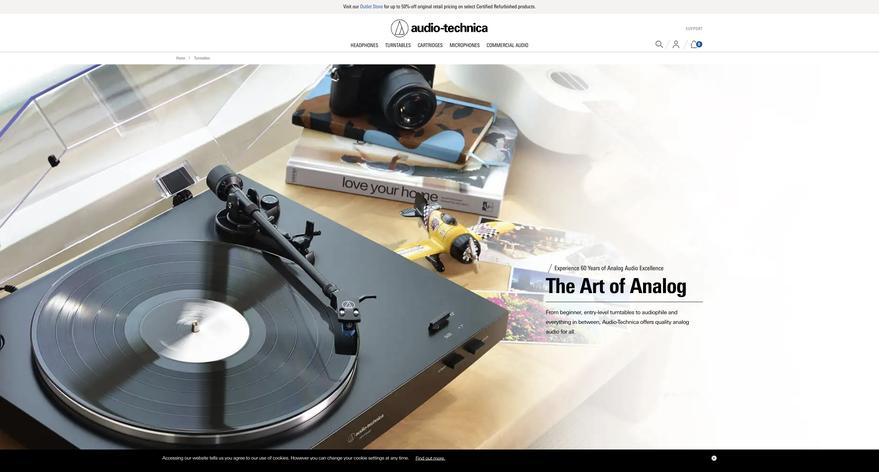 Task type: locate. For each thing, give the bounding box(es) containing it.
microphones link
[[446, 42, 483, 49]]

cartridges
[[418, 42, 443, 48]]

for inside the 'from beginner, entry-level turntables to audiophile and everything in between, audio-technica offers quality analog audio for all.'
[[561, 329, 567, 335]]

1 vertical spatial turntables
[[194, 56, 210, 60]]

turntables left cartridges
[[385, 42, 411, 48]]

accessing our website tells us you agree to our use of cookies. however you can change your cookie settings at any time.
[[162, 456, 410, 461]]

can
[[319, 456, 326, 461]]

for left the all.
[[561, 329, 567, 335]]

0 horizontal spatial our
[[185, 456, 191, 461]]

0 vertical spatial for
[[384, 3, 389, 10]]

0 link
[[690, 41, 703, 48]]

to right agree
[[246, 456, 250, 461]]

our left website
[[185, 456, 191, 461]]

pricing
[[444, 3, 457, 10]]

support
[[686, 26, 703, 31]]

2 vertical spatial to
[[246, 456, 250, 461]]

offers
[[641, 319, 654, 326]]

turntables link
[[382, 42, 415, 49]]

headphones link
[[347, 42, 382, 49]]

50%-
[[402, 3, 411, 10]]

on
[[458, 3, 463, 10]]

2 horizontal spatial to
[[636, 309, 641, 316]]

0 vertical spatial turntables
[[385, 42, 411, 48]]

0 horizontal spatial to
[[246, 456, 250, 461]]

from beginner, entry-level turntables to audiophile and everything in between, audio-technica offers quality analog audio for all.
[[546, 309, 689, 335]]

certified
[[477, 3, 493, 10]]

turntables inside "link"
[[385, 42, 411, 48]]

beginner,
[[560, 309, 583, 316]]

commercial audio
[[487, 42, 529, 48]]

select
[[464, 3, 476, 10]]

0
[[698, 42, 700, 47]]

use
[[259, 456, 266, 461]]

you right "us" on the left bottom of page
[[225, 456, 232, 461]]

divider line image
[[666, 40, 670, 49]]

you
[[225, 456, 232, 461], [310, 456, 318, 461]]

commercial
[[487, 42, 515, 48]]

find out more. link
[[410, 453, 451, 464]]

cartridges link
[[415, 42, 446, 49]]

1 horizontal spatial you
[[310, 456, 318, 461]]

up
[[391, 3, 395, 10]]

divider line image
[[684, 40, 688, 49]]

turntables right breadcrumbs image on the left of the page
[[194, 56, 210, 60]]

2 you from the left
[[310, 456, 318, 461]]

off
[[411, 3, 417, 10]]

analog
[[673, 319, 689, 326]]

1 horizontal spatial to
[[397, 3, 400, 10]]

0 horizontal spatial you
[[225, 456, 232, 461]]

of
[[268, 456, 272, 461]]

us
[[219, 456, 224, 461]]

1 vertical spatial to
[[636, 309, 641, 316]]

1 you from the left
[[225, 456, 232, 461]]

1 vertical spatial for
[[561, 329, 567, 335]]

to
[[397, 3, 400, 10], [636, 309, 641, 316], [246, 456, 250, 461]]

0 horizontal spatial turntables
[[194, 56, 210, 60]]

cross image
[[713, 458, 715, 460]]

change
[[327, 456, 342, 461]]

our
[[353, 3, 359, 10], [185, 456, 191, 461], [251, 456, 258, 461]]

refurbished
[[494, 3, 517, 10]]

1 horizontal spatial turntables
[[385, 42, 411, 48]]

microphones
[[450, 42, 480, 48]]

to right "up"
[[397, 3, 400, 10]]

1 horizontal spatial our
[[251, 456, 258, 461]]

for left "up"
[[384, 3, 389, 10]]

our right visit
[[353, 3, 359, 10]]

for
[[384, 3, 389, 10], [561, 329, 567, 335]]

store logo image
[[391, 19, 488, 37]]

turntables
[[385, 42, 411, 48], [194, 56, 210, 60]]

you left the can
[[310, 456, 318, 461]]

technica
[[618, 319, 639, 326]]

1 horizontal spatial for
[[561, 329, 567, 335]]

our for accessing
[[185, 456, 191, 461]]

our left use
[[251, 456, 258, 461]]

to up offers
[[636, 309, 641, 316]]

products.
[[518, 3, 536, 10]]

2 horizontal spatial our
[[353, 3, 359, 10]]



Task type: vqa. For each thing, say whether or not it's contained in the screenshot.
the left the "our"
yes



Task type: describe. For each thing, give the bounding box(es) containing it.
original
[[418, 3, 432, 10]]

all.
[[569, 329, 576, 335]]

between,
[[579, 319, 601, 326]]

from
[[546, 309, 559, 316]]

outlet store link
[[360, 3, 383, 10]]

accessing
[[162, 456, 183, 461]]

out
[[426, 456, 432, 461]]

however
[[291, 456, 309, 461]]

home link
[[176, 55, 185, 62]]

turntables
[[610, 309, 635, 316]]

visit
[[343, 3, 352, 10]]

outlet
[[360, 3, 372, 10]]

magnifying glass image
[[656, 41, 663, 48]]

website
[[192, 456, 208, 461]]

entry-
[[584, 309, 598, 316]]

audio
[[516, 42, 529, 48]]

time.
[[399, 456, 409, 461]]

in
[[573, 319, 577, 326]]

at
[[386, 456, 389, 461]]

audio-
[[602, 319, 618, 326]]

0 vertical spatial to
[[397, 3, 400, 10]]

tells
[[210, 456, 218, 461]]

find
[[416, 456, 424, 461]]

0 horizontal spatial for
[[384, 3, 389, 10]]

our for visit
[[353, 3, 359, 10]]

any
[[391, 456, 398, 461]]

cookie
[[354, 456, 367, 461]]

level
[[598, 309, 609, 316]]

and
[[669, 309, 678, 316]]

commercial audio link
[[483, 42, 532, 49]]

everything
[[546, 319, 571, 326]]

breadcrumbs image
[[188, 56, 191, 59]]

to inside the 'from beginner, entry-level turntables to audiophile and everything in between, audio-technica offers quality analog audio for all.'
[[636, 309, 641, 316]]

basket image
[[690, 41, 698, 48]]

audio
[[546, 329, 559, 335]]

find out more.
[[416, 456, 445, 461]]

audiophile
[[642, 309, 667, 316]]

your
[[344, 456, 353, 461]]

more.
[[434, 456, 445, 461]]

home
[[176, 56, 185, 60]]

retail
[[433, 3, 443, 10]]

cookies.
[[273, 456, 290, 461]]

support link
[[686, 26, 703, 31]]

settings
[[368, 456, 384, 461]]

quality
[[656, 319, 672, 326]]

store
[[373, 3, 383, 10]]

headphones
[[351, 42, 378, 48]]

agree
[[233, 456, 245, 461]]

visit our outlet store for up to 50%-off original retail pricing on select certified refurbished products.
[[343, 3, 536, 10]]



